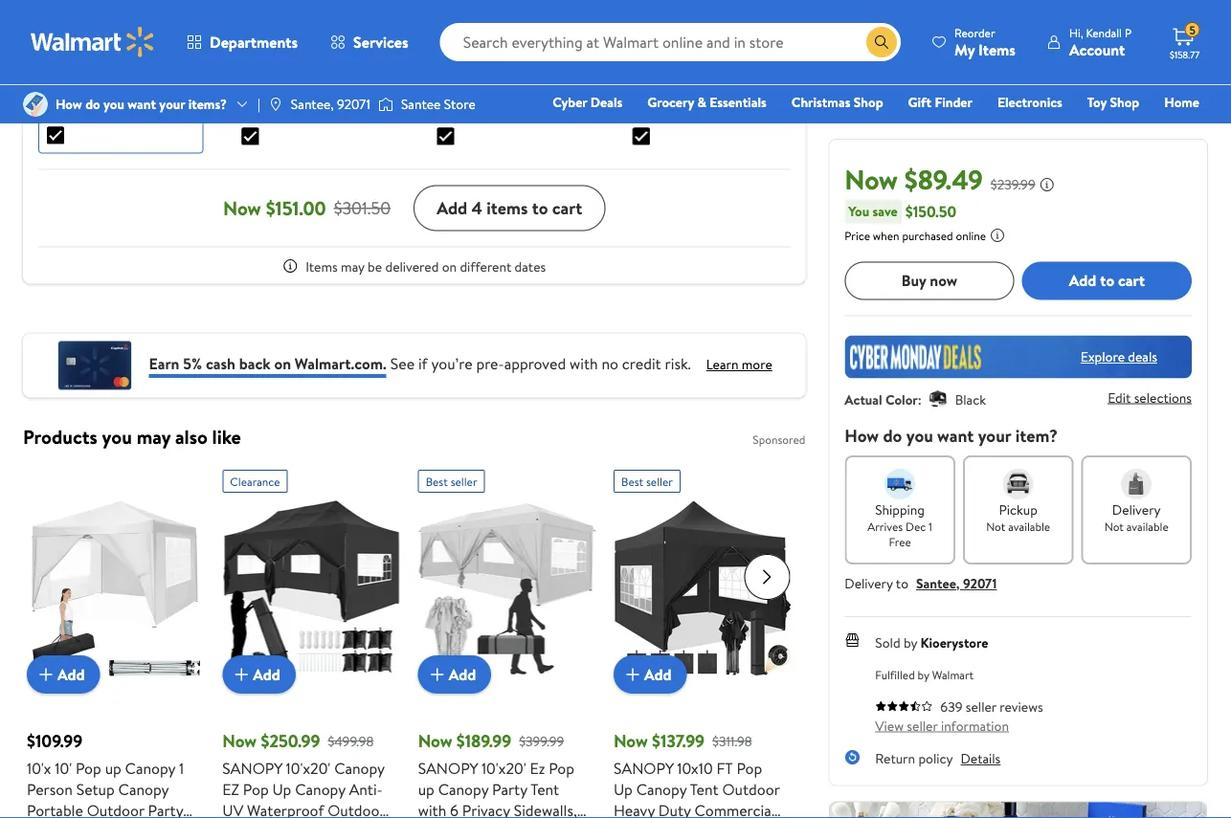 Task type: locate. For each thing, give the bounding box(es) containing it.
add to cart button
[[1022, 262, 1192, 300]]

add button up $137.99
[[614, 656, 687, 694]]

0 horizontal spatial want
[[128, 95, 156, 113]]

0 vertical spatial items
[[979, 39, 1016, 60]]

2 shop from the left
[[1110, 93, 1140, 112]]

outdoor down eurmax
[[242, 74, 299, 95]]

not inside pickup not available
[[986, 518, 1006, 535]]

outdoor down how do you want your items?
[[96, 115, 154, 136]]

1 inside $109.99 10'x 10' pop up canopy 1 person setup canopy portable outdoor par
[[179, 758, 184, 779]]

5 left 'tie'
[[554, 74, 562, 95]]

sanopy for $250.99
[[222, 758, 282, 779]]

price when purchased online
[[845, 227, 986, 243]]

 image for how do you want your items?
[[23, 92, 48, 117]]

with left privacy at the bottom left
[[418, 800, 446, 819]]

4 left items
[[472, 196, 483, 220]]

sanopy 10'x20' ez pop up canopy party tent with 6 privacy sidewalls, portable instant commercial canopy all season tent for market with carry bag, 4 sandbags, white image
[[418, 501, 596, 679]]

delivery
[[1113, 501, 1161, 519], [845, 574, 893, 593]]

1 vertical spatial heavy
[[676, 74, 717, 95]]

1 horizontal spatial with
[[418, 800, 446, 819]]

outdoor inside now $137.99 $311.98 sanopy 10x10 ft pop up canopy tent outdoor heavy duty commerci
[[722, 779, 780, 800]]

1 horizontal spatial 1
[[929, 518, 933, 535]]

sponsored
[[753, 431, 806, 448]]

tent left 'tie'
[[533, 53, 562, 74]]

to right items
[[532, 196, 548, 220]]

0 vertical spatial $239.99
[[130, 12, 168, 29]]

1 product group from the left
[[27, 462, 205, 819]]

weight inside $28.98 quik shade canopy weight plate kit, 4- piece, heavy duty pop up canopy weights
[[633, 53, 680, 74]]

do for how do you want your items?
[[85, 95, 100, 113]]

sanopy inside now $189.99 $399.99 sanopy 10'x20' ez pop up canopy party tent with 6 privacy sidewall
[[418, 758, 478, 779]]

1 vertical spatial on
[[442, 257, 457, 276]]

2 horizontal spatial heavy
[[676, 74, 717, 95]]

3 product group from the left
[[418, 462, 596, 819]]

to down free
[[896, 574, 909, 593]]

product group containing now $189.99
[[418, 462, 596, 819]]

0 horizontal spatial 5
[[554, 74, 562, 95]]

0 vertical spatial person
[[79, 94, 125, 115]]

one debit link
[[1044, 119, 1126, 139]]

add up $250.99
[[253, 664, 280, 685]]

up right x
[[162, 52, 179, 73]]

2 add button from the left
[[222, 656, 296, 694]]

may left also
[[137, 423, 171, 450]]

2 vertical spatial to
[[896, 574, 909, 593]]

0 horizontal spatial weight
[[306, 53, 353, 74]]

$89.49 up $150.50
[[905, 160, 983, 198]]

0 horizontal spatial best
[[426, 473, 448, 490]]

black
[[267, 53, 302, 74], [515, 74, 550, 95], [79, 242, 115, 263], [955, 390, 986, 409]]

5 up $158.77
[[1190, 22, 1196, 38]]

1 vertical spatial how
[[845, 424, 879, 448]]

1 vertical spatial want
[[938, 424, 974, 448]]

christmas shop
[[792, 93, 883, 112]]

now up you
[[845, 160, 898, 198]]

now left $189.99
[[418, 730, 452, 753]]

black right lbs.
[[267, 53, 302, 74]]

0 horizontal spatial 4
[[130, 157, 139, 178]]

product group containing now $137.99
[[614, 462, 792, 819]]

2 horizontal spatial duty
[[721, 74, 753, 95]]

weights right &
[[710, 95, 763, 116]]

canopy
[[295, 32, 345, 53], [712, 32, 762, 53], [47, 73, 97, 94], [303, 74, 353, 95], [656, 95, 706, 116], [47, 136, 97, 157], [125, 758, 175, 779], [334, 758, 385, 779], [118, 779, 169, 800], [295, 779, 346, 800], [438, 779, 489, 800], [636, 779, 687, 800]]

0 horizontal spatial $89.49
[[81, 10, 126, 31]]

shelter
[[47, 157, 94, 178]]

 image down straight
[[23, 92, 48, 117]]

0 horizontal spatial up
[[105, 758, 121, 779]]

sanopy for $89.49
[[47, 31, 107, 52]]

1 horizontal spatial duty
[[659, 800, 691, 819]]

0 vertical spatial heavy
[[496, 32, 537, 53]]

tent right party
[[531, 779, 559, 800]]

1 best from the left
[[426, 473, 448, 490]]

0 vertical spatial may
[[341, 257, 365, 276]]

best seller for $189.99
[[426, 473, 477, 490]]

up right 10'x
[[105, 758, 121, 779]]

available down intent image for delivery
[[1127, 518, 1169, 535]]

add up $109.99
[[57, 664, 85, 685]]

0 horizontal spatial your
[[159, 95, 185, 113]]

person right one
[[79, 94, 125, 115]]

shop for christmas shop
[[854, 93, 883, 112]]

not inside delivery not available
[[1105, 518, 1124, 535]]

setup right 10'x
[[76, 779, 115, 800]]

sanopy inside now $137.99 $311.98 sanopy 10x10 ft pop up canopy tent outdoor heavy duty commerci
[[614, 758, 674, 779]]

deals
[[591, 93, 623, 112]]

1 vertical spatial your
[[978, 424, 1012, 448]]

grocery & essentials
[[648, 93, 767, 112]]

on right back
[[274, 353, 291, 374]]

4 product group from the left
[[614, 462, 792, 819]]

5 inside '$13.67 6 pieces heavy duty ball cord tarp tent tie down tope black 5 inch'
[[554, 74, 562, 95]]

5%
[[183, 353, 202, 374]]

1 horizontal spatial heavy
[[614, 800, 655, 819]]

sanopy down $137.99
[[614, 758, 674, 779]]

0 horizontal spatial setup
[[76, 779, 115, 800]]

outdoor inside $109.99 10'x 10' pop up canopy 1 person setup canopy portable outdoor par
[[87, 800, 144, 819]]

up inside now $137.99 $311.98 sanopy 10x10 ft pop up canopy tent outdoor heavy duty commerci
[[614, 779, 633, 800]]

not down intent image for delivery
[[1105, 518, 1124, 535]]

1 horizontal spatial items
[[979, 39, 1016, 60]]

0 vertical spatial 1
[[929, 518, 933, 535]]

outdoor inside eurmax canopy 40 lbs. black weight bag outdoor canopy weights (4 pack)
[[242, 74, 299, 95]]

best
[[426, 473, 448, 490], [621, 473, 644, 490]]

delivery inside delivery not available
[[1113, 501, 1161, 519]]

product group containing $109.99
[[27, 462, 205, 819]]

0 horizontal spatial duty
[[541, 32, 573, 53]]

0 horizontal spatial delivery
[[845, 574, 893, 593]]

0 horizontal spatial $239.99
[[130, 12, 168, 29]]

pieces
[[450, 32, 492, 53]]

2 best seller from the left
[[621, 473, 673, 490]]

your left item?
[[978, 424, 1012, 448]]

sanopy 10'x20' canopy ez pop up canopy anti-uv waterproof outdoor tent portable party commercial instant canopy shelter height adjustable tent gazebo with 6 removable sidewalls, 4 sandbags, roller bag image
[[222, 501, 401, 679]]

weight inside eurmax canopy 40 lbs. black weight bag outdoor canopy weights (4 pack)
[[306, 53, 353, 74]]

6 left privacy at the bottom left
[[450, 800, 459, 819]]

canopy inside now $189.99 $399.99 sanopy 10'x20' ez pop up canopy party tent with 6 privacy sidewall
[[438, 779, 489, 800]]

ft
[[717, 758, 733, 779]]

buy
[[902, 270, 926, 291]]

person down $109.99
[[27, 779, 73, 800]]

92071 down bag on the top left of the page
[[337, 95, 371, 113]]

 image
[[378, 95, 393, 114]]

items right my
[[979, 39, 1016, 60]]

1 vertical spatial $89.49
[[905, 160, 983, 198]]

0 vertical spatial duty
[[541, 32, 573, 53]]

2 not from the left
[[1105, 518, 1124, 535]]

2 10'x20' from the left
[[482, 758, 526, 779]]

$89.49 for now $89.49
[[905, 160, 983, 198]]

add up explore
[[1069, 270, 1097, 291]]

with inside now $189.99 $399.99 sanopy 10'x20' ez pop up canopy party tent with 6 privacy sidewall
[[418, 800, 446, 819]]

0 horizontal spatial not
[[986, 518, 1006, 535]]

:
[[918, 390, 922, 409]]

piece,
[[633, 74, 672, 95]]

outdoor right portable
[[87, 800, 144, 819]]

1 horizontal spatial your
[[978, 424, 1012, 448]]

1 horizontal spatial 10'x20'
[[482, 758, 526, 779]]

$151.00
[[266, 195, 326, 222]]

sanopy inside now $89.49 $239.99 sanopy 10' x 10' straight leg pop-up canopy tent easy one person setup instant outdoor canopy folding shelter with 4 removable sidewalls, air vent on the top, 4 sandbags, carrying bag, black
[[47, 31, 107, 52]]

weights inside $28.98 quik shade canopy weight plate kit, 4- piece, heavy duty pop up canopy weights
[[710, 95, 763, 116]]

1 horizontal spatial on
[[274, 353, 291, 374]]

$89.49 for now $89.49 $239.99 sanopy 10' x 10' straight leg pop-up canopy tent easy one person setup instant outdoor canopy folding shelter with 4 removable sidewalls, air vent on the top, 4 sandbags, carrying bag, black
[[81, 10, 126, 31]]

2 vertical spatial on
[[274, 353, 291, 374]]

2 best from the left
[[621, 473, 644, 490]]

1 vertical spatial by
[[918, 667, 930, 683]]

2 product group from the left
[[222, 462, 401, 819]]

on left different at top
[[442, 257, 457, 276]]

0 vertical spatial to
[[532, 196, 548, 220]]

1 horizontal spatial best
[[621, 473, 644, 490]]

10'x20' inside now $189.99 $399.99 sanopy 10'x20' ez pop up canopy party tent with 6 privacy sidewall
[[482, 758, 526, 779]]

2 add to cart image from the left
[[230, 663, 253, 686]]

2 weights from the left
[[710, 95, 763, 116]]

how down actual
[[845, 424, 879, 448]]

$239.99 up x
[[130, 12, 168, 29]]

10'x20' for $189.99
[[482, 758, 526, 779]]

1 weight from the left
[[306, 53, 353, 74]]

how up instant
[[56, 95, 82, 113]]

1 vertical spatial delivery
[[845, 574, 893, 593]]

10'x20' down $250.99
[[286, 758, 331, 779]]

1 horizontal spatial $89.49
[[905, 160, 983, 198]]

tent up 913
[[101, 73, 129, 94]]

to inside add to cart button
[[1100, 270, 1115, 291]]

6 inside now $189.99 $399.99 sanopy 10'x20' ez pop up canopy party tent with 6 privacy sidewall
[[450, 800, 459, 819]]

one
[[47, 94, 76, 115]]

view
[[876, 717, 904, 735]]

sanopy 10x10 ft pop up canopy tent outdoor heavy duty commercial instant shelter waterproof party tent gazebo with 4 removable sidewalls, roller bag and 4 sandbags, black image
[[614, 501, 792, 679]]

1 horizontal spatial 6
[[450, 800, 459, 819]]

2 available from the left
[[1127, 518, 1169, 535]]

1 left ez
[[179, 758, 184, 779]]

person inside $109.99 10'x 10' pop up canopy 1 person setup canopy portable outdoor par
[[27, 779, 73, 800]]

seller
[[451, 473, 477, 490], [646, 473, 673, 490], [966, 698, 997, 717], [907, 717, 938, 735]]

with right shelter
[[98, 157, 126, 178]]

weight
[[306, 53, 353, 74], [633, 53, 680, 74]]

0 vertical spatial your
[[159, 95, 185, 113]]

1 horizontal spatial may
[[341, 257, 365, 276]]

home
[[1165, 93, 1200, 112]]

now inside the now $250.99 $499.98 sanopy 10'x20' canopy ez pop up canopy anti- uv waterproof outdo
[[222, 730, 257, 753]]

how do you want your items?
[[56, 95, 227, 113]]

0 vertical spatial $89.49
[[81, 10, 126, 31]]

sanopy up uv on the left bottom
[[222, 758, 282, 779]]

0 horizontal spatial  image
[[23, 92, 48, 117]]

$499.98
[[328, 732, 374, 751]]

with for $189.99
[[418, 800, 446, 819]]

1 shop from the left
[[854, 93, 883, 112]]

now up straight
[[47, 10, 77, 31]]

items
[[487, 196, 528, 220]]

one
[[1053, 120, 1082, 138]]

$239.99 left 'learn more about strikethrough prices' icon
[[991, 175, 1036, 193]]

santee,
[[291, 95, 334, 113], [916, 574, 960, 593]]

1 weights from the left
[[242, 95, 295, 116]]

1 vertical spatial setup
[[76, 779, 115, 800]]

1 add to cart image from the left
[[34, 663, 57, 686]]

available inside delivery not available
[[1127, 518, 1169, 535]]

3 add to cart image from the left
[[426, 663, 449, 686]]

delivery down intent image for delivery
[[1113, 501, 1161, 519]]

walmart.com.
[[295, 353, 387, 374]]

1 vertical spatial with
[[570, 353, 598, 374]]

outdoor
[[242, 74, 299, 95], [96, 115, 154, 136], [722, 779, 780, 800], [87, 800, 144, 819]]

5
[[1190, 22, 1196, 38], [554, 74, 562, 95]]

1 inside shipping arrives dec 1 free
[[929, 518, 933, 535]]

4 inside add 4 items to cart button
[[472, 196, 483, 220]]

0 horizontal spatial best seller
[[426, 473, 477, 490]]

sanopy for $137.99
[[614, 758, 674, 779]]

you down leg
[[103, 95, 124, 113]]

black right tope
[[515, 74, 550, 95]]

1 horizontal spatial person
[[79, 94, 125, 115]]

sanopy
[[47, 31, 107, 52], [222, 758, 282, 779], [418, 758, 478, 779], [614, 758, 674, 779]]

$89.49 left x
[[81, 10, 126, 31]]

up left '10x10'
[[614, 779, 633, 800]]

risk.
[[665, 353, 691, 374]]

shipping
[[875, 501, 925, 519]]

not down "intent image for pickup" at the right bottom of the page
[[986, 518, 1006, 535]]

on
[[105, 199, 122, 221], [442, 257, 457, 276], [274, 353, 291, 374]]

now inside now $137.99 $311.98 sanopy 10x10 ft pop up canopy tent outdoor heavy duty commerci
[[614, 730, 648, 753]]

0 horizontal spatial available
[[1009, 518, 1051, 535]]

add to cart image
[[34, 663, 57, 686], [230, 663, 253, 686], [426, 663, 449, 686], [621, 663, 644, 686]]

by right sold
[[904, 633, 918, 652]]

now left $151.00
[[223, 195, 261, 222]]

sanopy down $189.99
[[418, 758, 478, 779]]

3 add button from the left
[[418, 656, 491, 694]]

0 vertical spatial 6
[[437, 32, 446, 53]]

now $250.99 $499.98 sanopy 10'x20' canopy ez pop up canopy anti- uv waterproof outdo
[[222, 730, 385, 819]]

items inside reorder my items
[[979, 39, 1016, 60]]

electronics link
[[989, 92, 1071, 113]]

up right anti-
[[418, 779, 435, 800]]

gift finder link
[[900, 92, 981, 113]]

add button up $189.99
[[418, 656, 491, 694]]

10'x
[[27, 758, 51, 779]]

1 best seller from the left
[[426, 473, 477, 490]]

walmart image
[[31, 27, 155, 57]]

None checkbox
[[437, 128, 455, 145]]

sanopy inside the now $250.99 $499.98 sanopy 10'x20' canopy ez pop up canopy anti- uv waterproof outdo
[[222, 758, 282, 779]]

clear search field text image
[[844, 35, 859, 50]]

6 left the pieces
[[437, 32, 446, 53]]

1 vertical spatial items
[[306, 257, 338, 276]]

outdoor down "$311.98"
[[722, 779, 780, 800]]

1 horizontal spatial $239.99
[[991, 175, 1036, 193]]

tent inside '$13.67 6 pieces heavy duty ball cord tarp tent tie down tope black 5 inch'
[[533, 53, 562, 74]]

shop right toy
[[1110, 93, 1140, 112]]

0 horizontal spatial 6
[[437, 32, 446, 53]]

buy now
[[902, 270, 958, 291]]

1 vertical spatial santee,
[[916, 574, 960, 593]]

items
[[979, 39, 1016, 60], [306, 257, 338, 276]]

92071 up 'kioerystore'
[[963, 574, 997, 593]]

 image for santee, 92071
[[268, 97, 283, 112]]

available inside pickup not available
[[1009, 518, 1051, 535]]

6 inside '$13.67 6 pieces heavy duty ball cord tarp tent tie down tope black 5 inch'
[[437, 32, 446, 53]]

do
[[85, 95, 100, 113], [883, 424, 902, 448]]

your for item?
[[978, 424, 1012, 448]]

add button up $250.99
[[222, 656, 296, 694]]

$150.50
[[906, 201, 957, 222]]

None checkbox
[[47, 127, 64, 144], [242, 128, 259, 145], [633, 128, 650, 145], [47, 127, 64, 144], [242, 128, 259, 145], [633, 128, 650, 145]]

delivery down free
[[845, 574, 893, 593]]

product group
[[27, 462, 205, 819], [222, 462, 401, 819], [418, 462, 596, 819], [614, 462, 792, 819]]

1 vertical spatial do
[[883, 424, 902, 448]]

available
[[1009, 518, 1051, 535], [1127, 518, 1169, 535]]

up inside now $89.49 $239.99 sanopy 10' x 10' straight leg pop-up canopy tent easy one person setup instant outdoor canopy folding shelter with 4 removable sidewalls, air vent on the top, 4 sandbags, carrying bag, black
[[162, 52, 179, 73]]

earn
[[149, 353, 180, 374]]

do left 913
[[85, 95, 100, 113]]

now inside now $89.49 $239.99 sanopy 10' x 10' straight leg pop-up canopy tent easy one person setup instant outdoor canopy folding shelter with 4 removable sidewalls, air vent on the top, 4 sandbags, carrying bag, black
[[47, 10, 77, 31]]

10' inside $109.99 10'x 10' pop up canopy 1 person setup canopy portable outdoor par
[[55, 758, 72, 779]]

sanopy left x
[[47, 31, 107, 52]]

by right fulfilled
[[918, 667, 930, 683]]

now for now $137.99 $311.98 sanopy 10x10 ft pop up canopy tent outdoor heavy duty commerci
[[614, 730, 648, 753]]

black inside '$13.67 6 pieces heavy duty ball cord tarp tent tie down tope black 5 inch'
[[515, 74, 550, 95]]

delivery for to
[[845, 574, 893, 593]]

eurmax canopy 40 lbs. black weight bag outdoor canopy weights (4 pack)
[[242, 32, 381, 116]]

1 horizontal spatial want
[[938, 424, 974, 448]]

$109.99 10'x 10' pop up canopy 1 person setup canopy portable outdoor par
[[27, 730, 184, 819]]

available for pickup
[[1009, 518, 1051, 535]]

available down "intent image for pickup" at the right bottom of the page
[[1009, 518, 1051, 535]]

black up how do you want your item?
[[955, 390, 986, 409]]

10' right 10'x
[[55, 758, 72, 779]]

$89.49 inside now $89.49 $239.99 sanopy 10' x 10' straight leg pop-up canopy tent easy one person setup instant outdoor canopy folding shelter with 4 removable sidewalls, air vent on the top, 4 sandbags, carrying bag, black
[[81, 10, 126, 31]]

kioerystore
[[921, 633, 989, 652]]

intent image for pickup image
[[1003, 469, 1034, 500]]

not for pickup
[[986, 518, 1006, 535]]

10'x20' left ez
[[482, 758, 526, 779]]

0 horizontal spatial with
[[98, 157, 126, 178]]

edit
[[1108, 388, 1131, 407]]

now up ez
[[222, 730, 257, 753]]

4 right top,
[[183, 199, 192, 221]]

10'x20' inside the now $250.99 $499.98 sanopy 10'x20' canopy ez pop up canopy anti- uv waterproof outdo
[[286, 758, 331, 779]]

0 vertical spatial want
[[128, 95, 156, 113]]

canopy inside now $137.99 $311.98 sanopy 10x10 ft pop up canopy tent outdoor heavy duty commerci
[[636, 779, 687, 800]]

do down color
[[883, 424, 902, 448]]

1 available from the left
[[1009, 518, 1051, 535]]

products you may also like
[[23, 423, 241, 450]]

cord
[[465, 53, 498, 74]]

0 horizontal spatial 1
[[179, 758, 184, 779]]

you down ":"
[[907, 424, 933, 448]]

4 add button from the left
[[614, 656, 687, 694]]

1 horizontal spatial best seller
[[621, 473, 673, 490]]

0 vertical spatial with
[[98, 157, 126, 178]]

tent down $137.99
[[690, 779, 719, 800]]

2 horizontal spatial to
[[1100, 270, 1115, 291]]

up
[[633, 95, 652, 116], [272, 779, 291, 800], [614, 779, 633, 800]]

toy shop
[[1088, 93, 1140, 112]]

0 horizontal spatial items
[[306, 257, 338, 276]]

0 horizontal spatial may
[[137, 423, 171, 450]]

0 horizontal spatial 10'x20'
[[286, 758, 331, 779]]

0 horizontal spatial cart
[[552, 196, 582, 220]]

now inside now $189.99 $399.99 sanopy 10'x20' ez pop up canopy party tent with 6 privacy sidewall
[[418, 730, 452, 753]]

ez
[[530, 758, 545, 779]]

person
[[79, 94, 125, 115], [27, 779, 73, 800]]

1 vertical spatial to
[[1100, 270, 1115, 291]]

add up $189.99
[[449, 664, 476, 685]]

best for now $137.99
[[621, 473, 644, 490]]

 image right |
[[268, 97, 283, 112]]

add up $137.99
[[644, 664, 672, 685]]

$109.99
[[27, 730, 82, 753]]

0 vertical spatial cart
[[552, 196, 582, 220]]

your down easy
[[159, 95, 185, 113]]

1 horizontal spatial available
[[1127, 518, 1169, 535]]

black right the bag,
[[79, 242, 115, 263]]

2 vertical spatial duty
[[659, 800, 691, 819]]

to up explore
[[1100, 270, 1115, 291]]

duty inside now $137.99 $311.98 sanopy 10x10 ft pop up canopy tent outdoor heavy duty commerci
[[659, 800, 691, 819]]

4 up the at left
[[130, 157, 139, 178]]

1 vertical spatial 1
[[179, 758, 184, 779]]

to
[[532, 196, 548, 220], [1100, 270, 1115, 291], [896, 574, 909, 593]]

dec
[[906, 518, 926, 535]]

1 vertical spatial duty
[[721, 74, 753, 95]]

4 add to cart image from the left
[[621, 663, 644, 686]]

heavy
[[496, 32, 537, 53], [676, 74, 717, 95], [614, 800, 655, 819]]

1 vertical spatial 6
[[450, 800, 459, 819]]

cart up 'deals'
[[1118, 270, 1145, 291]]

person inside now $89.49 $239.99 sanopy 10' x 10' straight leg pop-up canopy tent easy one person setup instant outdoor canopy folding shelter with 4 removable sidewalls, air vent on the top, 4 sandbags, carrying bag, black
[[79, 94, 125, 115]]

setup inside $109.99 10'x 10' pop up canopy 1 person setup canopy portable outdoor par
[[76, 779, 115, 800]]

fulfilled by walmart
[[876, 667, 974, 683]]

10x10
[[677, 758, 713, 779]]

0 horizontal spatial on
[[105, 199, 122, 221]]

hi, kendall p account
[[1070, 24, 1132, 60]]

portable
[[27, 800, 83, 819]]

duty inside '$13.67 6 pieces heavy duty ball cord tarp tent tie down tope black 5 inch'
[[541, 32, 573, 53]]

1 vertical spatial may
[[137, 423, 171, 450]]

cart right items
[[552, 196, 582, 220]]

1 vertical spatial person
[[27, 779, 73, 800]]

edit selections button
[[1108, 388, 1192, 407]]

10' left x
[[110, 31, 127, 52]]

0 horizontal spatial shop
[[854, 93, 883, 112]]

toy shop link
[[1079, 92, 1148, 113]]

selections
[[1134, 388, 1192, 407]]

cyber
[[553, 93, 587, 112]]

0 vertical spatial by
[[904, 633, 918, 652]]

best seller for $137.99
[[621, 473, 673, 490]]

1 horizontal spatial setup
[[129, 94, 167, 115]]

setup
[[129, 94, 167, 115], [76, 779, 115, 800]]

christmas
[[792, 93, 851, 112]]

santee, 92071 button
[[916, 574, 997, 593]]

return
[[876, 750, 916, 768]]

$13.67 6 pieces heavy duty ball cord tarp tent tie down tope black 5 inch
[[437, 11, 584, 116]]

items left be
[[306, 257, 338, 276]]

with left no
[[570, 353, 598, 374]]

up right the deals
[[633, 95, 652, 116]]

$89.49
[[81, 10, 126, 31], [905, 160, 983, 198]]

 image
[[23, 92, 48, 117], [268, 97, 283, 112]]

now left $137.99
[[614, 730, 648, 753]]

sidewalls,
[[124, 178, 187, 199]]

1 vertical spatial $239.99
[[991, 175, 1036, 193]]

now for now $250.99 $499.98 sanopy 10'x20' canopy ez pop up canopy anti- uv waterproof outdo
[[222, 730, 257, 753]]

add button for now $189.99
[[418, 656, 491, 694]]

2 weight from the left
[[633, 53, 680, 74]]

on left the at left
[[105, 199, 122, 221]]

to inside add 4 items to cart button
[[532, 196, 548, 220]]

want for item?
[[938, 424, 974, 448]]

1 horizontal spatial to
[[896, 574, 909, 593]]

weights left (4
[[242, 95, 295, 116]]

2 vertical spatial heavy
[[614, 800, 655, 819]]

0 vertical spatial on
[[105, 199, 122, 221]]

2 horizontal spatial 4
[[472, 196, 483, 220]]

1 right dec
[[929, 518, 933, 535]]

shop up fashion link
[[854, 93, 883, 112]]

weights inside eurmax canopy 40 lbs. black weight bag outdoor canopy weights (4 pack)
[[242, 95, 295, 116]]

0 horizontal spatial 10'
[[55, 758, 72, 779]]

2 horizontal spatial on
[[442, 257, 457, 276]]

you for how do you want your items?
[[103, 95, 124, 113]]

0 vertical spatial how
[[56, 95, 82, 113]]

0 vertical spatial santee,
[[291, 95, 334, 113]]

up down $250.99
[[272, 779, 291, 800]]

now $89.49 $239.99 sanopy 10' x 10' straight leg pop-up canopy tent easy one person setup instant outdoor canopy folding shelter with 4 removable sidewalls, air vent on the top, 4 sandbags, carrying bag, black
[[47, 10, 192, 263]]

heavy inside '$13.67 6 pieces heavy duty ball cord tarp tent tie down tope black 5 inch'
[[496, 32, 537, 53]]

10' right x
[[142, 31, 159, 52]]

want for items?
[[128, 95, 156, 113]]

setup inside now $89.49 $239.99 sanopy 10' x 10' straight leg pop-up canopy tent easy one person setup instant outdoor canopy folding shelter with 4 removable sidewalls, air vent on the top, 4 sandbags, carrying bag, black
[[129, 94, 167, 115]]

setup right 913
[[129, 94, 167, 115]]

1 10'x20' from the left
[[286, 758, 331, 779]]

when
[[873, 227, 900, 243]]

1 horizontal spatial how
[[845, 424, 879, 448]]

1 not from the left
[[986, 518, 1006, 535]]

add button up $109.99
[[27, 656, 100, 694]]

may left be
[[341, 257, 365, 276]]

product group containing now $250.99
[[222, 462, 401, 819]]

0 vertical spatial 92071
[[337, 95, 371, 113]]



Task type: describe. For each thing, give the bounding box(es) containing it.
black inside now $89.49 $239.99 sanopy 10' x 10' straight leg pop-up canopy tent easy one person setup instant outdoor canopy folding shelter with 4 removable sidewalls, air vent on the top, 4 sandbags, carrying bag, black
[[79, 242, 115, 263]]

10'x 10' pop up canopy 1 person setup canopy portable outdoor party instant shelter with 4 removable sidewalls & carrying bag for wedding picnics camping, white image
[[27, 501, 205, 679]]

639
[[941, 698, 963, 717]]

$239.99 inside now $89.49 $239.99 sanopy 10' x 10' straight leg pop-up canopy tent easy one person setup instant outdoor canopy folding shelter with 4 removable sidewalls, air vent on the top, 4 sandbags, carrying bag, black
[[130, 12, 168, 29]]

cyber monday deals image
[[845, 335, 1192, 378]]

pickup not available
[[986, 501, 1051, 535]]

pop inside now $189.99 $399.99 sanopy 10'x20' ez pop up canopy party tent with 6 privacy sidewall
[[549, 758, 575, 779]]

departments button
[[170, 19, 314, 65]]

instant
[[47, 115, 92, 136]]

removable
[[47, 178, 120, 199]]

walmart+
[[1143, 120, 1200, 138]]

intent image for shipping image
[[885, 469, 916, 500]]

up inside now $189.99 $399.99 sanopy 10'x20' ez pop up canopy party tent with 6 privacy sidewall
[[418, 779, 435, 800]]

tent inside now $189.99 $399.99 sanopy 10'x20' ez pop up canopy party tent with 6 privacy sidewall
[[531, 779, 559, 800]]

items may be delivered on different dates
[[306, 257, 546, 276]]

auto link
[[917, 119, 963, 139]]

available for delivery
[[1127, 518, 1169, 535]]

add for 10'x 10' pop up canopy 1 person setup canopy portable outdoor party instant shelter with 4 removable sidewalls & carrying bag for wedding picnics camping, white image
[[57, 664, 85, 685]]

add for sanopy 10'x20' ez pop up canopy party tent with 6 privacy sidewalls, portable instant commercial canopy all season tent for market with carry bag, 4 sandbags, white image
[[449, 664, 476, 685]]

party
[[492, 779, 527, 800]]

anti-
[[349, 779, 383, 800]]

your for items?
[[159, 95, 185, 113]]

pop-
[[131, 52, 162, 73]]

with inside now $89.49 $239.99 sanopy 10' x 10' straight leg pop-up canopy tent easy one person setup instant outdoor canopy folding shelter with 4 removable sidewalls, air vent on the top, 4 sandbags, carrying bag, black
[[98, 157, 126, 178]]

tie
[[565, 53, 584, 74]]

explore
[[1081, 348, 1125, 366]]

learn more about strikethrough prices image
[[1040, 176, 1055, 192]]

now for now $89.49
[[845, 160, 898, 198]]

services button
[[314, 19, 425, 65]]

shade
[[668, 32, 708, 53]]

on for items may be delivered on different dates
[[442, 257, 457, 276]]

how for how do you want your items?
[[56, 95, 82, 113]]

1 horizontal spatial 10'
[[110, 31, 127, 52]]

folding
[[101, 136, 150, 157]]

uv
[[222, 800, 243, 819]]

details button
[[961, 750, 1001, 768]]

pop inside $109.99 10'x 10' pop up canopy 1 person setup canopy portable outdoor par
[[76, 758, 101, 779]]

sold
[[876, 633, 901, 652]]

fashion
[[857, 120, 901, 138]]

up inside $109.99 10'x 10' pop up canopy 1 person setup canopy portable outdoor par
[[105, 758, 121, 779]]

item?
[[1016, 424, 1058, 448]]

now $137.99 $311.98 sanopy 10x10 ft pop up canopy tent outdoor heavy duty commerci
[[614, 730, 780, 819]]

pop inside now $137.99 $311.98 sanopy 10x10 ft pop up canopy tent outdoor heavy duty commerci
[[737, 758, 762, 779]]

1 horizontal spatial 5
[[1190, 22, 1196, 38]]

edit selections
[[1108, 388, 1192, 407]]

3.6228 stars out of 5, based on 639 seller reviews element
[[876, 701, 933, 712]]

leg
[[103, 52, 127, 73]]

duty inside $28.98 quik shade canopy weight plate kit, 4- piece, heavy duty pop up canopy weights
[[721, 74, 753, 95]]

grocery
[[648, 93, 694, 112]]

kit,
[[721, 53, 743, 74]]

on inside now $89.49 $239.99 sanopy 10' x 10' straight leg pop-up canopy tent easy one person setup instant outdoor canopy folding shelter with 4 removable sidewalls, air vent on the top, 4 sandbags, carrying bag, black
[[105, 199, 122, 221]]

tent inside now $89.49 $239.99 sanopy 10' x 10' straight leg pop-up canopy tent easy one person setup instant outdoor canopy folding shelter with 4 removable sidewalls, air vent on the top, 4 sandbags, carrying bag, black
[[101, 73, 129, 94]]

capital one  earn 5% cash back on walmart.com. see if you're pre-approved with no credit risk. learn more element
[[707, 355, 773, 375]]

to for delivery to santee, 92071
[[896, 574, 909, 593]]

buy now button
[[845, 262, 1015, 300]]

$189.99
[[457, 730, 512, 753]]

add left items
[[437, 196, 468, 220]]

reorder my items
[[955, 24, 1016, 60]]

straight
[[47, 52, 100, 73]]

delivery to santee, 92071
[[845, 574, 997, 593]]

heavy inside $28.98 quik shade canopy weight plate kit, 4- piece, heavy duty pop up canopy weights
[[676, 74, 717, 95]]

add to cart image for now $250.99
[[230, 663, 253, 686]]

327
[[694, 103, 712, 119]]

1 horizontal spatial 4
[[183, 199, 192, 221]]

outdoor inside now $89.49 $239.99 sanopy 10' x 10' straight leg pop-up canopy tent easy one person setup instant outdoor canopy folding shelter with 4 removable sidewalls, air vent on the top, 4 sandbags, carrying bag, black
[[96, 115, 154, 136]]

carrying
[[116, 221, 174, 242]]

add for sanopy 10x10 ft pop up canopy tent outdoor heavy duty commercial instant shelter waterproof party tent gazebo with 4 removable sidewalls, roller bag and 4 sandbags, black image
[[644, 664, 672, 685]]

capitalone image
[[56, 341, 134, 390]]

how do you want your item?
[[845, 424, 1058, 448]]

clearance
[[230, 473, 280, 490]]

approved
[[504, 353, 566, 374]]

1 horizontal spatial santee,
[[916, 574, 960, 593]]

details
[[961, 750, 1001, 768]]

toy
[[1088, 93, 1107, 112]]

1 add button from the left
[[27, 656, 100, 694]]

the
[[125, 199, 149, 221]]

p
[[1125, 24, 1132, 41]]

ball
[[437, 53, 461, 74]]

not for delivery
[[1105, 518, 1124, 535]]

departments
[[210, 32, 298, 53]]

you for how do you want your item?
[[907, 424, 933, 448]]

black inside eurmax canopy 40 lbs. black weight bag outdoor canopy weights (4 pack)
[[267, 53, 302, 74]]

grocery & essentials link
[[639, 92, 775, 113]]

|
[[258, 95, 260, 113]]

shipping arrives dec 1 free
[[868, 501, 933, 550]]

$28.98
[[633, 11, 678, 32]]

2 horizontal spatial 10'
[[142, 31, 159, 52]]

with for 5%
[[570, 353, 598, 374]]

gift finder
[[908, 93, 973, 112]]

$13.67
[[437, 11, 477, 32]]

like
[[212, 423, 241, 450]]

add to cart image for now $189.99
[[426, 663, 449, 686]]

search icon image
[[874, 34, 890, 50]]

deals
[[1128, 348, 1158, 366]]

to for add to cart
[[1100, 270, 1115, 291]]

now $89.49
[[845, 160, 983, 198]]

inch
[[437, 95, 465, 116]]

pop inside the now $250.99 $499.98 sanopy 10'x20' canopy ez pop up canopy anti- uv waterproof outdo
[[243, 779, 269, 800]]

cyber deals
[[553, 93, 623, 112]]

now for now $151.00 $301.50
[[223, 195, 261, 222]]

you right products
[[102, 423, 132, 450]]

cash
[[206, 353, 235, 374]]

10'x20' for $250.99
[[286, 758, 331, 779]]

santee, 92071
[[291, 95, 371, 113]]

on for earn 5% cash back on walmart.com. see if you're pre-approved with no credit risk.
[[274, 353, 291, 374]]

price
[[845, 227, 870, 243]]

ez
[[222, 779, 239, 800]]

air
[[47, 199, 66, 221]]

free
[[889, 534, 911, 550]]

christmas shop link
[[783, 92, 892, 113]]

add button for now $137.99
[[614, 656, 687, 694]]

now
[[930, 270, 958, 291]]

add for sanopy 10'x20' canopy ez pop up canopy anti-uv waterproof outdoor tent portable party commercial instant canopy shelter height adjustable tent gazebo with 6 removable sidewalls, 4 sandbags, roller bag "image" at bottom
[[253, 664, 280, 685]]

arrives
[[868, 518, 903, 535]]

do for how do you want your item?
[[883, 424, 902, 448]]

heavy inside now $137.99 $311.98 sanopy 10x10 ft pop up canopy tent outdoor heavy duty commerci
[[614, 800, 655, 819]]

sanopy for $189.99
[[418, 758, 478, 779]]

delivery for not
[[1113, 501, 1161, 519]]

top,
[[152, 199, 179, 221]]

debit
[[1085, 120, 1118, 138]]

policy
[[919, 750, 953, 768]]

$28.98 quik shade canopy weight plate kit, 4- piece, heavy duty pop up canopy weights
[[633, 11, 783, 116]]

intent image for delivery image
[[1122, 469, 1152, 500]]

privacy
[[462, 800, 510, 819]]

reorder
[[955, 24, 995, 41]]

tent inside now $137.99 $311.98 sanopy 10x10 ft pop up canopy tent outdoor heavy duty commerci
[[690, 779, 719, 800]]

waterproof
[[247, 800, 324, 819]]

639 seller reviews
[[941, 698, 1043, 717]]

pre-
[[476, 353, 504, 374]]

1 horizontal spatial 92071
[[963, 574, 997, 593]]

0 horizontal spatial 92071
[[337, 95, 371, 113]]

delivery not available
[[1105, 501, 1169, 535]]

next slide for products you may also like list image
[[744, 554, 790, 600]]

up inside the now $250.99 $499.98 sanopy 10'x20' canopy ez pop up canopy anti- uv waterproof outdo
[[272, 779, 291, 800]]

now $151.00 $301.50
[[223, 195, 391, 222]]

shop for toy shop
[[1110, 93, 1140, 112]]

1 vertical spatial cart
[[1118, 270, 1145, 291]]

add button for now $250.99
[[222, 656, 296, 694]]

cyber deals link
[[544, 92, 631, 113]]

add to cart image for now $137.99
[[621, 663, 644, 686]]

easy
[[133, 73, 162, 94]]

registry
[[979, 120, 1028, 138]]

online
[[956, 227, 986, 243]]

auto
[[926, 120, 954, 138]]

$311.98
[[713, 732, 752, 751]]

santee
[[401, 95, 441, 113]]

by for fulfilled
[[918, 667, 930, 683]]

Search search field
[[440, 23, 901, 61]]

services
[[353, 32, 409, 53]]

earn 5% cash back on walmart.com. see if you're pre-approved with no credit risk.
[[149, 353, 691, 374]]

now for now $89.49 $239.99 sanopy 10' x 10' straight leg pop-up canopy tent easy one person setup instant outdoor canopy folding shelter with 4 removable sidewalls, air vent on the top, 4 sandbags, carrying bag, black
[[47, 10, 77, 31]]

legal information image
[[990, 227, 1005, 243]]

by for sold
[[904, 633, 918, 652]]

$399.99
[[519, 732, 564, 751]]

pop inside $28.98 quik shade canopy weight plate kit, 4- piece, heavy duty pop up canopy weights
[[757, 74, 783, 95]]

$158.77
[[1170, 48, 1200, 61]]

add 4 items to cart button
[[414, 185, 605, 231]]

$250.99
[[261, 730, 320, 753]]

0 horizontal spatial santee,
[[291, 95, 334, 113]]

best for now $189.99
[[426, 473, 448, 490]]

up inside $28.98 quik shade canopy weight plate kit, 4- piece, heavy duty pop up canopy weights
[[633, 95, 652, 116]]

now for now $189.99 $399.99 sanopy 10'x20' ez pop up canopy party tent with 6 privacy sidewall
[[418, 730, 452, 753]]

Walmart Site-Wide search field
[[440, 23, 901, 61]]

no
[[602, 353, 619, 374]]

how for how do you want your item?
[[845, 424, 879, 448]]



Task type: vqa. For each thing, say whether or not it's contained in the screenshot.


